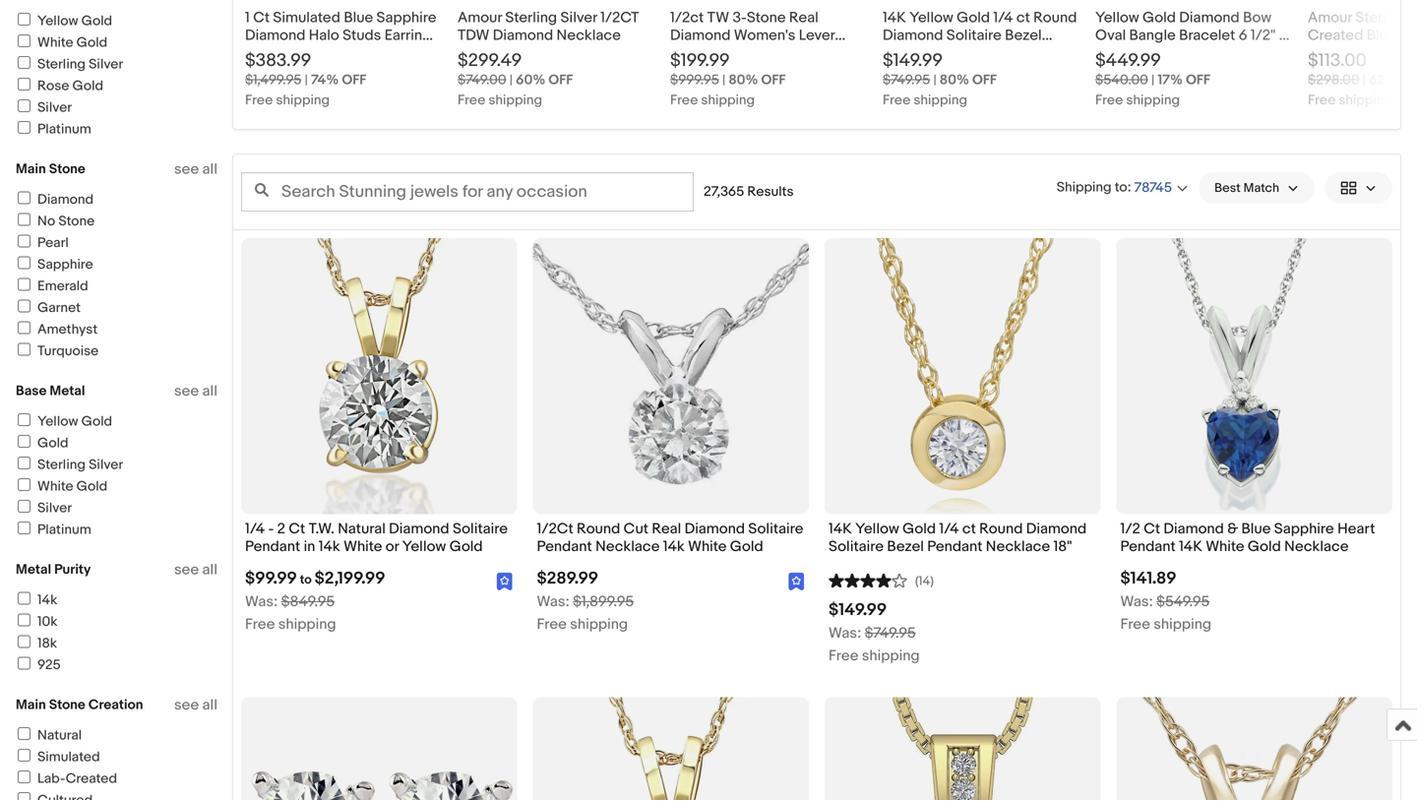 Task type: vqa. For each thing, say whether or not it's contained in the screenshot.
right a
no



Task type: locate. For each thing, give the bounding box(es) containing it.
ct right 1
[[253, 9, 270, 27]]

$299.49
[[458, 50, 522, 71]]

1 vertical spatial 14k yellow gold 1/4 ct round diamond solitaire bezel pendant necklace 18"
[[829, 520, 1087, 556]]

$141.89
[[1121, 568, 1177, 589]]

pendant
[[883, 44, 938, 62], [245, 538, 300, 556], [537, 538, 592, 556], [928, 538, 983, 556], [1121, 538, 1176, 556]]

diamond up brilliant
[[1180, 9, 1240, 27]]

diamond up $383.99
[[245, 27, 306, 44]]

$113.00 $298.00 | 62% of free shipping
[[1308, 50, 1418, 109]]

18k link
[[15, 636, 57, 652]]

0 vertical spatial blue
[[344, 9, 373, 27]]

to inside shipping to : 78745
[[1115, 179, 1128, 196]]

sterling silver for rose
[[37, 56, 123, 73]]

1 see all from the top
[[174, 160, 218, 178]]

0 horizontal spatial 18"
[[1009, 44, 1028, 62]]

[object undefined] image
[[497, 572, 513, 591], [789, 572, 805, 591], [789, 573, 805, 591]]

Cultured checkbox
[[18, 793, 31, 800]]

0 horizontal spatial natural
[[37, 728, 82, 744]]

free down $289.99
[[537, 616, 567, 633]]

2 see all button from the top
[[174, 382, 218, 400]]

yellow gold diamond bow oval bangle bracelet 6 1/2" - 10k round brilliant .50ctw
[[1096, 9, 1285, 62]]

80% down $199.99
[[729, 72, 759, 89]]

off inside $149.99 $749.95 | 80% off free shipping
[[973, 72, 997, 89]]

0 horizontal spatial amour
[[458, 9, 502, 27]]

diamond inside 1 ct simulated blue sapphire diamond halo studs earrings 10k white gold
[[245, 27, 306, 44]]

amour up '$113.00'
[[1308, 9, 1353, 27]]

4 see all from the top
[[174, 697, 218, 714]]

gold inside 1/2ct round cut real diamond solitaire pendant necklace 14k white gold
[[730, 538, 764, 556]]

amour up $299.49
[[458, 9, 502, 27]]

see all for main stone
[[174, 160, 218, 178]]

rose
[[37, 78, 69, 95]]

solitaire inside 1/2ct round cut real diamond solitaire pendant necklace 14k white gold
[[749, 520, 804, 538]]

0 vertical spatial natural
[[338, 520, 386, 538]]

diamond up $199.99
[[670, 27, 731, 44]]

| inside $113.00 $298.00 | 62% of free shipping
[[1363, 72, 1366, 89]]

1 horizontal spatial natural
[[338, 520, 386, 538]]

see all button for main stone
[[174, 160, 218, 178]]

0 vertical spatial ct
[[1017, 9, 1031, 27]]

diamond
[[1180, 9, 1240, 27], [245, 27, 306, 44], [493, 27, 553, 44], [670, 27, 731, 44], [883, 27, 944, 44], [37, 191, 94, 208], [389, 520, 450, 538], [685, 520, 745, 538], [1027, 520, 1087, 538], [1164, 520, 1225, 538]]

stone for main stone
[[49, 161, 85, 178]]

[object undefined] image
[[497, 573, 513, 591]]

14k up $549.95
[[1180, 538, 1203, 556]]

necklace inside amour sterling silver 1/2ct tdw diamond necklace $299.49 $749.00 | 60% off free shipping
[[557, 27, 621, 44]]

sterling
[[505, 9, 557, 27], [1356, 9, 1408, 27], [37, 56, 86, 73], [37, 457, 86, 474]]

1 vertical spatial white gold
[[37, 478, 107, 495]]

0 vertical spatial $149.99
[[883, 50, 943, 71]]

was: down $289.99
[[537, 593, 570, 611]]

$99.99 to $2,199.99
[[245, 568, 385, 589]]

1 off from the left
[[342, 72, 367, 89]]

1 horizontal spatial real
[[789, 9, 819, 27]]

pendant down 2
[[245, 538, 300, 556]]

off for $149.99
[[973, 72, 997, 89]]

1 horizontal spatial sapphire
[[377, 9, 437, 27]]

solitaire
[[947, 27, 1002, 44], [453, 520, 508, 538], [749, 520, 804, 538], [829, 538, 884, 556]]

0 horizontal spatial bezel
[[887, 538, 924, 556]]

1 horizontal spatial 14k
[[319, 538, 340, 556]]

studs
[[343, 27, 381, 44]]

0 vertical spatial simulated
[[273, 9, 341, 27]]

$749.95 text field
[[883, 72, 931, 89]]

white inside 1 ct simulated blue sapphire diamond halo studs earrings 10k white gold
[[270, 44, 309, 62]]

0 horizontal spatial ct
[[253, 9, 270, 27]]

0 vertical spatial -
[[1280, 27, 1285, 44]]

shipping
[[276, 92, 330, 109], [489, 92, 543, 109], [701, 92, 755, 109], [914, 92, 968, 109], [1127, 92, 1180, 109], [1339, 92, 1393, 109], [278, 616, 336, 633], [570, 616, 628, 633], [1154, 616, 1212, 633], [862, 647, 920, 665]]

2 yellow gold from the top
[[37, 414, 112, 430]]

off for $199.99
[[762, 72, 786, 89]]

62%
[[1370, 72, 1398, 89]]

amour sterling s
[[1308, 9, 1418, 62]]

14k inside 1/4 - 2 ct t.w. natural diamond solitaire pendant in 14k white or yellow gold
[[319, 538, 340, 556]]

yellow up gold link
[[37, 414, 78, 430]]

see all for base metal
[[174, 382, 218, 400]]

| inside '$199.99 $999.95 | 80% off free shipping'
[[723, 72, 726, 89]]

1 vertical spatial 18"
[[1054, 538, 1073, 556]]

white inside 1/2 ct diamond & blue sapphire heart pendant 14k white gold necklace
[[1206, 538, 1245, 556]]

fashion pendant necklace si1 g 0.40 carat round cut diamond 14k yellow gold image
[[880, 697, 1047, 800]]

1 horizontal spatial earrings
[[707, 44, 761, 62]]

1 vertical spatial sterling silver
[[37, 457, 123, 474]]

1 vertical spatial sapphire
[[37, 256, 93, 273]]

2 all from the top
[[202, 382, 218, 400]]

0 vertical spatial platinum
[[37, 121, 91, 138]]

| left 17%
[[1152, 72, 1155, 89]]

3 | from the left
[[723, 72, 726, 89]]

pearl
[[37, 235, 69, 252]]

yellow gold link up sterling silver option
[[15, 13, 112, 30]]

1 sterling silver from the top
[[37, 56, 123, 73]]

1 yellow gold link from the top
[[15, 13, 112, 30]]

2 silver link from the top
[[15, 500, 72, 517]]

| left 60%
[[510, 72, 513, 89]]

off for $383.99
[[342, 72, 367, 89]]

round
[[1034, 9, 1077, 27], [1121, 44, 1164, 62], [577, 520, 621, 538], [980, 520, 1023, 538]]

0 horizontal spatial 1/4
[[245, 520, 265, 538]]

diamond right cut
[[685, 520, 745, 538]]

1/2 ct diamond & blue sapphire heart pendant 14k white gold necklace
[[1121, 520, 1376, 556]]

10k inside 1 ct simulated blue sapphire diamond halo studs earrings 10k white gold
[[245, 44, 267, 62]]

$141.89 was: $549.95 free shipping
[[1121, 568, 1212, 633]]

2 main from the top
[[16, 697, 46, 714]]

earrings right studs
[[385, 27, 439, 44]]

14k up $749.95 text field
[[883, 9, 907, 27]]

0 vertical spatial silver link
[[15, 99, 72, 116]]

lab-created link
[[15, 771, 117, 788]]

1 vertical spatial blue
[[1242, 520, 1271, 538]]

shipping inside $149.99 was: $749.95 free shipping
[[862, 647, 920, 665]]

diamond inside 1/2ct round cut real diamond solitaire pendant necklace 14k white gold
[[685, 520, 745, 538]]

diamond up $749.95 text field
[[883, 27, 944, 44]]

3 off from the left
[[762, 72, 786, 89]]

1 horizontal spatial amour
[[1308, 9, 1353, 27]]

ct
[[253, 9, 270, 27], [289, 520, 305, 538], [1144, 520, 1161, 538]]

emerald
[[37, 278, 88, 295]]

1 sterling silver link from the top
[[15, 56, 123, 73]]

0 vertical spatial sapphire
[[377, 9, 437, 27]]

pendant inside 1/2ct round cut real diamond solitaire pendant necklace 14k white gold
[[537, 538, 592, 556]]

diamond left 1/2
[[1027, 520, 1087, 538]]

Yellow Gold checkbox
[[18, 414, 31, 426]]

platinum link for rose gold
[[15, 121, 91, 138]]

free down $298.00
[[1308, 92, 1336, 109]]

platinum for rose
[[37, 121, 91, 138]]

14k yellow gold 1/4 ct round diamond solitaire bezel pendant necklace 18" up "(14)"
[[829, 520, 1087, 556]]

yellow right yellow gold option
[[37, 13, 78, 30]]

2 platinum link from the top
[[15, 522, 91, 539]]

1 horizontal spatial ct
[[289, 520, 305, 538]]

free inside $449.99 $540.00 | 17% off free shipping
[[1096, 92, 1124, 109]]

1 vertical spatial $749.95
[[865, 625, 916, 642]]

0 vertical spatial white gold checkbox
[[18, 34, 31, 47]]

0 vertical spatial white gold link
[[15, 34, 107, 51]]

amour inside amour sterling s
[[1308, 9, 1353, 27]]

$149.99
[[883, 50, 943, 71], [829, 600, 887, 621]]

1 vertical spatial yellow gold
[[37, 414, 112, 430]]

stone right tw
[[747, 9, 786, 27]]

1/2 ct diamond & blue sapphire heart pendant 14k white gold necklace link
[[1121, 520, 1389, 561]]

2 horizontal spatial ct
[[1144, 520, 1161, 538]]

free down $1,499.95 text field
[[245, 92, 273, 109]]

white gold down gold link
[[37, 478, 107, 495]]

1 | from the left
[[305, 72, 308, 89]]

natural inside 1/4 - 2 ct t.w. natural diamond solitaire pendant in 14k white or yellow gold
[[338, 520, 386, 538]]

sterling silver link for rose
[[15, 56, 123, 73]]

in
[[304, 538, 315, 556]]

2 yellow gold link from the top
[[15, 414, 112, 430]]

solitaire inside 1/4 - 2 ct t.w. natural diamond solitaire pendant in 14k white or yellow gold
[[453, 520, 508, 538]]

2 horizontal spatial 14k
[[663, 538, 685, 556]]

2 off from the left
[[549, 72, 573, 89]]

18"
[[1009, 44, 1028, 62], [1054, 538, 1073, 556]]

pendant inside 1/2 ct diamond & blue sapphire heart pendant 14k white gold necklace
[[1121, 538, 1176, 556]]

yellow gold for white gold
[[37, 13, 112, 30]]

stone right no
[[58, 213, 95, 230]]

0 horizontal spatial real
[[652, 520, 682, 538]]

0 horizontal spatial ct
[[963, 520, 976, 538]]

1 horizontal spatial 1/4
[[940, 520, 959, 538]]

27,365
[[704, 184, 745, 200]]

sapphire
[[377, 9, 437, 27], [37, 256, 93, 273], [1275, 520, 1335, 538]]

| right $999.95
[[723, 72, 726, 89]]

4 all from the top
[[202, 697, 218, 714]]

10k link
[[15, 614, 58, 631]]

shipping inside the $383.99 $1,499.95 | 74% off free shipping
[[276, 92, 330, 109]]

1 horizontal spatial -
[[1280, 27, 1285, 44]]

simulated up $383.99
[[273, 9, 341, 27]]

0 vertical spatial yellow gold
[[37, 13, 112, 30]]

platinum checkbox for rose gold
[[18, 121, 31, 134]]

ct inside 1 ct simulated blue sapphire diamond halo studs earrings 10k white gold
[[253, 9, 270, 27]]

80% right $749.95 text field
[[940, 72, 970, 89]]

$549.95
[[1157, 593, 1210, 611]]

halo
[[309, 27, 339, 44]]

earrings down 3-
[[707, 44, 761, 62]]

bezel left oval
[[1005, 27, 1042, 44]]

shipping
[[1057, 179, 1112, 196]]

ct for 1/2
[[1144, 520, 1161, 538]]

1 main from the top
[[16, 161, 46, 178]]

white gold checkbox for 2nd white gold link from the bottom of the page
[[18, 34, 31, 47]]

gold inside 1/4 - 2 ct t.w. natural diamond solitaire pendant in 14k white or yellow gold
[[450, 538, 483, 556]]

1 see from the top
[[174, 160, 199, 178]]

14k up 4 out of 5 stars "image"
[[829, 520, 852, 538]]

80% inside $149.99 $749.95 | 80% off free shipping
[[940, 72, 970, 89]]

diamond left &
[[1164, 520, 1225, 538]]

results
[[748, 184, 794, 200]]

$149.99 was: $749.95 free shipping
[[829, 600, 920, 665]]

0 horizontal spatial blue
[[344, 9, 373, 27]]

1 vertical spatial to
[[300, 572, 312, 588]]

1 yellow gold from the top
[[37, 13, 112, 30]]

shipping down 17%
[[1127, 92, 1180, 109]]

0 vertical spatial bezel
[[1005, 27, 1042, 44]]

off right 60%
[[549, 72, 573, 89]]

1/4 - 2 ct t.w. natural diamond solitaire pendant in 14k white or yellow gold
[[245, 520, 508, 556]]

blue
[[344, 9, 373, 27], [1242, 520, 1271, 538]]

0 horizontal spatial -
[[268, 520, 274, 538]]

off inside the $383.99 $1,499.95 | 74% off free shipping
[[342, 72, 367, 89]]

2 horizontal spatial 10k
[[1096, 44, 1118, 62]]

0 vertical spatial white gold
[[37, 34, 107, 51]]

3 see from the top
[[174, 561, 199, 579]]

pendant up $749.95 text field
[[883, 44, 938, 62]]

simulated
[[273, 9, 341, 27], [37, 749, 100, 766]]

Sterling Silver checkbox
[[18, 457, 31, 470]]

1/2ct
[[670, 9, 704, 27]]

1 vertical spatial $149.99
[[829, 600, 887, 621]]

see for main stone creation
[[174, 697, 199, 714]]

emerald link
[[15, 278, 88, 295]]

natural up or
[[338, 520, 386, 538]]

yellow right or
[[402, 538, 446, 556]]

1 amour from the left
[[458, 9, 502, 27]]

shipping inside $449.99 $540.00 | 17% off free shipping
[[1127, 92, 1180, 109]]

1/4
[[994, 9, 1014, 27], [245, 520, 265, 538], [940, 520, 959, 538]]

off inside $449.99 $540.00 | 17% off free shipping
[[1186, 72, 1211, 89]]

to left 78745
[[1115, 179, 1128, 196]]

1 vertical spatial real
[[652, 520, 682, 538]]

pendant up "(14)"
[[928, 538, 983, 556]]

shipping down $549.95
[[1154, 616, 1212, 633]]

10k up $540.00
[[1096, 44, 1118, 62]]

0 vertical spatial platinum link
[[15, 121, 91, 138]]

1 vertical spatial natural
[[37, 728, 82, 744]]

1 vertical spatial silver link
[[15, 500, 72, 517]]

platinum link down silver option
[[15, 522, 91, 539]]

1 white gold from the top
[[37, 34, 107, 51]]

amour inside amour sterling silver 1/2ct tdw diamond necklace $299.49 $749.00 | 60% off free shipping
[[458, 9, 502, 27]]

ct inside 1/2 ct diamond & blue sapphire heart pendant 14k white gold necklace
[[1144, 520, 1161, 538]]

shipping inside was: $1,899.95 free shipping
[[570, 616, 628, 633]]

sterling silver up the rose gold at the top left of page
[[37, 56, 123, 73]]

of
[[1401, 72, 1418, 89]]

| for $113.00
[[1363, 72, 1366, 89]]

$383.99
[[245, 50, 311, 71]]

0 vertical spatial platinum checkbox
[[18, 121, 31, 134]]

10k checkbox
[[18, 614, 31, 627]]

1 horizontal spatial to
[[1115, 179, 1128, 196]]

sapphire left heart
[[1275, 520, 1335, 538]]

yellow gold
[[37, 13, 112, 30], [37, 414, 112, 430]]

bow
[[1244, 9, 1272, 27]]

1/4 - 2 ct t.w. natural diamond studs in 14k white or yellow gold image
[[241, 697, 517, 800]]

$540.00 text field
[[1096, 72, 1149, 89]]

amethyst link
[[15, 321, 98, 338]]

platinum for white
[[37, 522, 91, 539]]

silver link for rose gold
[[15, 99, 72, 116]]

diamond up or
[[389, 520, 450, 538]]

925 checkbox
[[18, 657, 31, 670]]

no stone link
[[15, 213, 95, 230]]

0 vertical spatial yellow gold link
[[15, 13, 112, 30]]

3 see all button from the top
[[174, 561, 218, 579]]

metal
[[50, 383, 85, 400], [16, 562, 51, 578]]

amour for amour sterling silver 1/2ct tdw diamond necklace $299.49 $749.00 | 60% off free shipping
[[458, 9, 502, 27]]

platinum up main stone
[[37, 121, 91, 138]]

0 horizontal spatial to
[[300, 572, 312, 588]]

blue inside 1 ct simulated blue sapphire diamond halo studs earrings 10k white gold
[[344, 9, 373, 27]]

natural link
[[15, 728, 82, 744]]

1 vertical spatial white gold checkbox
[[18, 478, 31, 491]]

was: down $99.99
[[245, 593, 278, 611]]

white gold link up silver option
[[15, 478, 107, 495]]

was: down $141.89
[[1121, 593, 1154, 611]]

| inside $449.99 $540.00 | 17% off free shipping
[[1152, 72, 1155, 89]]

see all
[[174, 160, 218, 178], [174, 382, 218, 400], [174, 561, 218, 579], [174, 697, 218, 714]]

1 horizontal spatial bezel
[[1005, 27, 1042, 44]]

4 see all button from the top
[[174, 697, 218, 714]]

1 vertical spatial main
[[16, 697, 46, 714]]

white inside the 1/2ct tw 3-stone real diamond women's lever back earrings 14k white gold
[[791, 44, 830, 62]]

0 vertical spatial real
[[789, 9, 819, 27]]

2 see all from the top
[[174, 382, 218, 400]]

off inside '$199.99 $999.95 | 80% off free shipping'
[[762, 72, 786, 89]]

yellow gold down the base metal
[[37, 414, 112, 430]]

14k link
[[15, 592, 57, 609]]

bracelet
[[1180, 27, 1236, 44]]

1 vertical spatial -
[[268, 520, 274, 538]]

0 vertical spatial sterling silver
[[37, 56, 123, 73]]

white gold link up sterling silver option
[[15, 34, 107, 51]]

1 vertical spatial platinum link
[[15, 522, 91, 539]]

off
[[342, 72, 367, 89], [549, 72, 573, 89], [762, 72, 786, 89], [973, 72, 997, 89], [1186, 72, 1211, 89]]

sterling left s
[[1356, 9, 1408, 27]]

sterling silver
[[37, 56, 123, 73], [37, 457, 123, 474]]

yellow gold right yellow gold option
[[37, 13, 112, 30]]

platinum checkbox down silver option
[[18, 522, 31, 535]]

1 horizontal spatial blue
[[1242, 520, 1271, 538]]

1 vertical spatial sterling silver link
[[15, 457, 123, 474]]

2 | from the left
[[510, 72, 513, 89]]

free down $749.00
[[458, 92, 486, 109]]

1/4 inside 14k yellow gold 1/4 ct round diamond solitaire bezel pendant necklace 18" link
[[940, 520, 959, 538]]

1 platinum from the top
[[37, 121, 91, 138]]

0 horizontal spatial 10k
[[37, 614, 58, 631]]

simulated up lab-created link
[[37, 749, 100, 766]]

$540.00
[[1096, 72, 1149, 89]]

metal right base
[[50, 383, 85, 400]]

| inside the $383.99 $1,499.95 | 74% off free shipping
[[305, 72, 308, 89]]

$149.99 inside $149.99 $749.95 | 80% off free shipping
[[883, 50, 943, 71]]

heart
[[1338, 520, 1376, 538]]

lab-created
[[37, 771, 117, 788]]

pendant down 1/2ct
[[537, 538, 592, 556]]

diamond up $299.49
[[493, 27, 553, 44]]

silver link down sterling silver checkbox at the left
[[15, 500, 72, 517]]

$449.99
[[1096, 50, 1161, 71]]

shipping down 74%
[[276, 92, 330, 109]]

ct inside 1/4 - 2 ct t.w. natural diamond solitaire pendant in 14k white or yellow gold
[[289, 520, 305, 538]]

$149.99 down 4 out of 5 stars "image"
[[829, 600, 887, 621]]

real right cut
[[652, 520, 682, 538]]

|
[[305, 72, 308, 89], [510, 72, 513, 89], [723, 72, 726, 89], [934, 72, 937, 89], [1152, 72, 1155, 89], [1363, 72, 1366, 89]]

to inside $99.99 to $2,199.99
[[300, 572, 312, 588]]

3 all from the top
[[202, 561, 218, 579]]

4 off from the left
[[973, 72, 997, 89]]

white gold up the rose gold at the top left of page
[[37, 34, 107, 51]]

real right 3-
[[789, 9, 819, 27]]

| inside $149.99 $749.95 | 80% off free shipping
[[934, 72, 937, 89]]

10k up $1,499.95
[[245, 44, 267, 62]]

White Gold checkbox
[[18, 34, 31, 47], [18, 478, 31, 491]]

1 vertical spatial bezel
[[887, 538, 924, 556]]

silver right silver option
[[37, 500, 72, 517]]

14k inside the 1/2ct tw 3-stone real diamond women's lever back earrings 14k white gold
[[765, 44, 788, 62]]

shipping down 62%
[[1339, 92, 1393, 109]]

free down 4 out of 5 stars "image"
[[829, 647, 859, 665]]

natural
[[338, 520, 386, 538], [37, 728, 82, 744]]

4 | from the left
[[934, 72, 937, 89]]

free down $99.99
[[245, 616, 275, 633]]

$289.99
[[537, 568, 599, 589]]

0 horizontal spatial simulated
[[37, 749, 100, 766]]

sapphire inside 1/2 ct diamond & blue sapphire heart pendant 14k white gold necklace
[[1275, 520, 1335, 538]]

0 vertical spatial to
[[1115, 179, 1128, 196]]

ct right 2
[[289, 520, 305, 538]]

1 silver link from the top
[[15, 99, 72, 116]]

Silver checkbox
[[18, 99, 31, 112]]

1 see all button from the top
[[174, 160, 218, 178]]

shipping inside amour sterling silver 1/2ct tdw diamond necklace $299.49 $749.00 | 60% off free shipping
[[489, 92, 543, 109]]

sterling silver link up the rose gold at the top left of page
[[15, 56, 123, 73]]

white gold checkbox down sterling silver checkbox at the left
[[18, 478, 31, 491]]

shipping inside '$199.99 $999.95 | 80% off free shipping'
[[701, 92, 755, 109]]

2 white gold checkbox from the top
[[18, 478, 31, 491]]

bangle
[[1130, 27, 1176, 44]]

free down $540.00
[[1096, 92, 1124, 109]]

2 80% from the left
[[940, 72, 970, 89]]

2 amour from the left
[[1308, 9, 1353, 27]]

14k yellow gold 1/4 ct round diamond solitaire bezel pendant necklace 18" up $749.95 text field
[[883, 9, 1077, 62]]

2 horizontal spatial sapphire
[[1275, 520, 1335, 538]]

1 vertical spatial white gold link
[[15, 478, 107, 495]]

2 sterling silver from the top
[[37, 457, 123, 474]]

0 vertical spatial 18"
[[1009, 44, 1028, 62]]

$1,499.95 text field
[[245, 72, 302, 89]]

1 platinum checkbox from the top
[[18, 121, 31, 134]]

4 see from the top
[[174, 697, 199, 714]]

1 vertical spatial yellow gold link
[[15, 414, 112, 430]]

1 horizontal spatial simulated
[[273, 9, 341, 27]]

free down $749.95 text field
[[883, 92, 911, 109]]

No Stone checkbox
[[18, 213, 31, 226]]

0 horizontal spatial earrings
[[385, 27, 439, 44]]

2 platinum from the top
[[37, 522, 91, 539]]

white gold link
[[15, 34, 107, 51], [15, 478, 107, 495]]

shipping to : 78745
[[1057, 179, 1173, 196]]

white gold for 2nd white gold link from the bottom of the page
[[37, 34, 107, 51]]

2 sterling silver link from the top
[[15, 457, 123, 474]]

yellow inside 1/4 - 2 ct t.w. natural diamond solitaire pendant in 14k white or yellow gold
[[402, 538, 446, 556]]

sterling silver link
[[15, 56, 123, 73], [15, 457, 123, 474]]

s
[[1411, 9, 1418, 27]]

0 vertical spatial main
[[16, 161, 46, 178]]

diamond inside 1/4 - 2 ct t.w. natural diamond solitaire pendant in 14k white or yellow gold
[[389, 520, 450, 538]]

free inside $113.00 $298.00 | 62% of free shipping
[[1308, 92, 1336, 109]]

1 horizontal spatial 10k
[[245, 44, 267, 62]]

all for base metal
[[202, 382, 218, 400]]

yellow up $449.99
[[1096, 9, 1140, 27]]

white gold
[[37, 34, 107, 51], [37, 478, 107, 495]]

white gold for 1st white gold link from the bottom of the page
[[37, 478, 107, 495]]

yellow
[[910, 9, 954, 27], [1096, 9, 1140, 27], [37, 13, 78, 30], [37, 414, 78, 430], [856, 520, 900, 538], [402, 538, 446, 556]]

$749.00 text field
[[458, 72, 507, 89]]

2 white gold from the top
[[37, 478, 107, 495]]

ct right 1/2
[[1144, 520, 1161, 538]]

2 vertical spatial sapphire
[[1275, 520, 1335, 538]]

- left 2
[[268, 520, 274, 538]]

shipping down $849.95
[[278, 616, 336, 633]]

main up natural checkbox
[[16, 697, 46, 714]]

stone inside the 1/2ct tw 3-stone real diamond women's lever back earrings 14k white gold
[[747, 9, 786, 27]]

1 white gold checkbox from the top
[[18, 34, 31, 47]]

base
[[16, 383, 47, 400]]

large 3/4ct real diamond solitaire pendant 14k yellow gold womens necklace image
[[533, 697, 809, 800]]

see for metal purity
[[174, 561, 199, 579]]

Turquoise checkbox
[[18, 343, 31, 356]]

to for shipping to
[[1115, 179, 1128, 196]]

$999.95
[[670, 72, 720, 89]]

stone up natural link
[[49, 697, 85, 714]]

shipping down $999.95
[[701, 92, 755, 109]]

14k left lever
[[765, 44, 788, 62]]

$149.99 inside $149.99 was: $749.95 free shipping
[[829, 600, 887, 621]]

- inside yellow gold diamond bow oval bangle bracelet 6 1/2" - 10k round brilliant .50ctw
[[1280, 27, 1285, 44]]

silver left 1/2ct
[[561, 9, 597, 27]]

no
[[37, 213, 55, 230]]

shipping down $749.95 text field
[[914, 92, 968, 109]]

gold
[[957, 9, 991, 27], [1143, 9, 1176, 27], [81, 13, 112, 30], [76, 34, 107, 51], [312, 44, 346, 62], [833, 44, 867, 62], [72, 78, 103, 95], [81, 414, 112, 430], [37, 435, 68, 452], [76, 478, 107, 495], [903, 520, 936, 538], [450, 538, 483, 556], [730, 538, 764, 556], [1248, 538, 1282, 556]]

silver inside amour sterling silver 1/2ct tdw diamond necklace $299.49 $749.00 | 60% off free shipping
[[561, 9, 597, 27]]

earrings inside 1 ct simulated blue sapphire diamond halo studs earrings 10k white gold
[[385, 27, 439, 44]]

shipping inside $113.00 $298.00 | 62% of free shipping
[[1339, 92, 1393, 109]]

stone for main stone creation
[[49, 697, 85, 714]]

all for metal purity
[[202, 561, 218, 579]]

10k up 18k
[[37, 614, 58, 631]]

80%
[[729, 72, 759, 89], [940, 72, 970, 89]]

14k
[[319, 538, 340, 556], [663, 538, 685, 556], [37, 592, 57, 609]]

5 off from the left
[[1186, 72, 1211, 89]]

5 | from the left
[[1152, 72, 1155, 89]]

$383.99 $1,499.95 | 74% off free shipping
[[245, 50, 367, 109]]

1/4 - 2 ct t.w. natural diamond solitaire pendant in 14k white or yellow gold image
[[241, 238, 517, 514]]

1 vertical spatial platinum
[[37, 522, 91, 539]]

was:
[[245, 593, 278, 611], [537, 593, 570, 611], [1121, 593, 1154, 611], [829, 625, 862, 642]]

sterling up $299.49
[[505, 9, 557, 27]]

silver link down rose
[[15, 99, 72, 116]]

1 vertical spatial platinum checkbox
[[18, 522, 31, 535]]

Enter your search keyword text field
[[241, 172, 694, 212]]

0 vertical spatial $749.95
[[883, 72, 931, 89]]

1 horizontal spatial ct
[[1017, 9, 1031, 27]]

1 ct simulated blue sapphire diamond halo studs earrings 10k white gold
[[245, 9, 439, 62]]

shipping inside $149.99 $749.95 | 80% off free shipping
[[914, 92, 968, 109]]

1 horizontal spatial 80%
[[940, 72, 970, 89]]

free
[[245, 92, 273, 109], [458, 92, 486, 109], [670, 92, 698, 109], [883, 92, 911, 109], [1096, 92, 1124, 109], [1308, 92, 1336, 109], [245, 616, 275, 633], [537, 616, 567, 633], [1121, 616, 1151, 633], [829, 647, 859, 665]]

3 see all from the top
[[174, 561, 218, 579]]

80% for $199.99
[[729, 72, 759, 89]]

6 | from the left
[[1363, 72, 1366, 89]]

off down the 1/2ct tw 3-stone real diamond women's lever back earrings 14k white gold
[[762, 72, 786, 89]]

stone for no stone
[[58, 213, 95, 230]]

necklace inside 1/2 ct diamond & blue sapphire heart pendant 14k white gold necklace
[[1285, 538, 1349, 556]]

Platinum checkbox
[[18, 121, 31, 134], [18, 522, 31, 535]]

1 all from the top
[[202, 160, 218, 178]]

1 80% from the left
[[729, 72, 759, 89]]

1 vertical spatial metal
[[16, 562, 51, 578]]

0 horizontal spatial 80%
[[729, 72, 759, 89]]

80% inside '$199.99 $999.95 | 80% off free shipping'
[[729, 72, 759, 89]]

blue right halo at the left top
[[344, 9, 373, 27]]

2 see from the top
[[174, 382, 199, 400]]

2 platinum checkbox from the top
[[18, 522, 31, 535]]

0 vertical spatial sterling silver link
[[15, 56, 123, 73]]

Gold checkbox
[[18, 435, 31, 448]]

14k inside 1/2ct round cut real diamond solitaire pendant necklace 14k white gold
[[663, 538, 685, 556]]

1 platinum link from the top
[[15, 121, 91, 138]]

shipping inside "was: $849.95 free shipping"
[[278, 616, 336, 633]]

free down $141.89
[[1121, 616, 1151, 633]]

women's
[[734, 27, 796, 44]]



Task type: describe. For each thing, give the bounding box(es) containing it.
diamond inside yellow gold diamond bow oval bangle bracelet 6 1/2" - 10k round brilliant .50ctw
[[1180, 9, 1240, 27]]

free inside $149.99 $749.95 | 80% off free shipping
[[883, 92, 911, 109]]

1/4 inside 1/4 - 2 ct t.w. natural diamond solitaire pendant in 14k white or yellow gold
[[245, 520, 265, 538]]

$199.99
[[670, 50, 730, 71]]

was: inside was: $1,899.95 free shipping
[[537, 593, 570, 611]]

platinum link for white gold
[[15, 522, 91, 539]]

yellow inside yellow gold diamond bow oval bangle bracelet 6 1/2" - 10k round brilliant .50ctw
[[1096, 9, 1140, 27]]

1
[[245, 9, 250, 27]]

Sapphire checkbox
[[18, 256, 31, 269]]

$999.95 text field
[[670, 72, 720, 89]]

cut
[[624, 520, 649, 538]]

78745
[[1135, 180, 1173, 196]]

round inside 14k yellow gold 1/4 ct round diamond solitaire bezel pendant necklace 18" link
[[980, 520, 1023, 538]]

see all for main stone creation
[[174, 697, 218, 714]]

best match button
[[1199, 172, 1315, 204]]

sapphire link
[[15, 256, 93, 273]]

tw
[[707, 9, 730, 27]]

diamond inside amour sterling silver 1/2ct tdw diamond necklace $299.49 $749.00 | 60% off free shipping
[[493, 27, 553, 44]]

Rose Gold checkbox
[[18, 78, 31, 91]]

27,365 results
[[704, 184, 794, 200]]

- inside 1/4 - 2 ct t.w. natural diamond solitaire pendant in 14k white or yellow gold
[[268, 520, 274, 538]]

14k checkbox
[[18, 592, 31, 605]]

$749.95 inside $149.99 was: $749.95 free shipping
[[865, 625, 916, 642]]

see for base metal
[[174, 382, 199, 400]]

| for $383.99
[[305, 72, 308, 89]]

2 horizontal spatial 1/4
[[994, 9, 1014, 27]]

gold inside 1 ct simulated blue sapphire diamond halo studs earrings 10k white gold
[[312, 44, 346, 62]]

$149.99 $749.95 | 80% off free shipping
[[883, 50, 997, 109]]

garnet link
[[15, 300, 81, 317]]

1/2ct
[[601, 9, 639, 27]]

Garnet checkbox
[[18, 300, 31, 313]]

3-
[[733, 9, 747, 27]]

free inside amour sterling silver 1/2ct tdw diamond necklace $299.49 $749.00 | 60% off free shipping
[[458, 92, 486, 109]]

sterling silver link for white
[[15, 457, 123, 474]]

yellow gold link for gold
[[15, 414, 112, 430]]

17%
[[1158, 72, 1183, 89]]

see all button for base metal
[[174, 382, 218, 400]]

main stone
[[16, 161, 85, 178]]

white inside 1/4 - 2 ct t.w. natural diamond solitaire pendant in 14k white or yellow gold
[[344, 538, 382, 556]]

1/2ct tw 14k yellow gold round cut real diamond solitaire pendant necklace image
[[1117, 697, 1393, 800]]

$149.99 for $149.99 was: $749.95 free shipping
[[829, 600, 887, 621]]

sterling inside amour sterling s
[[1356, 9, 1408, 27]]

1 white gold link from the top
[[15, 34, 107, 51]]

&
[[1228, 520, 1239, 538]]

brilliant
[[1168, 44, 1218, 62]]

sterling silver for white
[[37, 457, 123, 474]]

round inside 1/2ct round cut real diamond solitaire pendant necklace 14k white gold
[[577, 520, 621, 538]]

garnet
[[37, 300, 81, 317]]

Emerald checkbox
[[18, 278, 31, 291]]

silver down rose
[[37, 99, 72, 116]]

sapphire inside 1 ct simulated blue sapphire diamond halo studs earrings 10k white gold
[[377, 9, 437, 27]]

gold inside 1/2 ct diamond & blue sapphire heart pendant 14k white gold necklace
[[1248, 538, 1282, 556]]

0 vertical spatial metal
[[50, 383, 85, 400]]

see for main stone
[[174, 160, 199, 178]]

simulated inside 1 ct simulated blue sapphire diamond halo studs earrings 10k white gold
[[273, 9, 341, 27]]

.50ctw
[[1221, 44, 1267, 62]]

1 horizontal spatial 18"
[[1054, 538, 1073, 556]]

or
[[386, 538, 399, 556]]

silver link for white gold
[[15, 500, 72, 517]]

sterling down gold link
[[37, 457, 86, 474]]

14k yellow gold 1/4 ct round diamond solitaire bezel pendant necklace 18" link
[[829, 520, 1097, 561]]

1/2 ct diamond & blue sapphire heart pendant 14k white gold necklace image
[[1117, 238, 1393, 514]]

Pearl checkbox
[[18, 235, 31, 248]]

| inside amour sterling silver 1/2ct tdw diamond necklace $299.49 $749.00 | 60% off free shipping
[[510, 72, 513, 89]]

Diamond checkbox
[[18, 191, 31, 204]]

Lab-Created checkbox
[[18, 771, 31, 784]]

base metal
[[16, 383, 85, 400]]

0 vertical spatial 14k yellow gold 1/4 ct round diamond solitaire bezel pendant necklace 18"
[[883, 9, 1077, 62]]

oval
[[1096, 27, 1126, 44]]

1 vertical spatial simulated
[[37, 749, 100, 766]]

see all for metal purity
[[174, 561, 218, 579]]

all for main stone
[[202, 160, 218, 178]]

blue inside 1/2 ct diamond & blue sapphire heart pendant 14k white gold necklace
[[1242, 520, 1271, 538]]

main for main stone
[[16, 161, 46, 178]]

sterling inside amour sterling silver 1/2ct tdw diamond necklace $299.49 $749.00 | 60% off free shipping
[[505, 9, 557, 27]]

Sterling Silver checkbox
[[18, 56, 31, 69]]

$749.95 inside $149.99 $749.95 | 80% off free shipping
[[883, 72, 931, 89]]

Simulated checkbox
[[18, 749, 31, 762]]

2
[[277, 520, 286, 538]]

14k yellow gold 1/4 ct round diamond solitaire bezel pendant necklace 18" inside 14k yellow gold 1/4 ct round diamond solitaire bezel pendant necklace 18" link
[[829, 520, 1087, 556]]

real inside 1/2ct round cut real diamond solitaire pendant necklace 14k white gold
[[652, 520, 682, 538]]

rose gold
[[37, 78, 103, 95]]

$113.00
[[1308, 50, 1367, 71]]

see all button for metal purity
[[174, 561, 218, 579]]

best match
[[1215, 180, 1280, 196]]

gold inside the 1/2ct tw 3-stone real diamond women's lever back earrings 14k white gold
[[833, 44, 867, 62]]

silver right sterling silver checkbox at the left
[[89, 457, 123, 474]]

turquoise
[[37, 343, 99, 360]]

6
[[1239, 27, 1248, 44]]

was: inside $149.99 was: $749.95 free shipping
[[829, 625, 862, 642]]

turquoise link
[[15, 343, 99, 360]]

$149.99 for $149.99 $749.95 | 80% off free shipping
[[883, 50, 943, 71]]

yellow up $149.99 $749.95 | 80% off free shipping
[[910, 9, 954, 27]]

lab-
[[37, 771, 66, 788]]

diamond inside 1/2 ct diamond & blue sapphire heart pendant 14k white gold necklace
[[1164, 520, 1225, 538]]

simulated link
[[15, 749, 100, 766]]

diamond inside the 1/2ct tw 3-stone real diamond women's lever back earrings 14k white gold
[[670, 27, 731, 44]]

(14) link
[[829, 571, 934, 589]]

Yellow Gold checkbox
[[18, 13, 31, 26]]

real inside the 1/2ct tw 3-stone real diamond women's lever back earrings 14k white gold
[[789, 9, 819, 27]]

14k inside 1/2 ct diamond & blue sapphire heart pendant 14k white gold necklace
[[1180, 538, 1203, 556]]

yellow gold link for white gold
[[15, 13, 112, 30]]

$1,899.95
[[573, 593, 634, 611]]

[object undefined] image for $289.99
[[789, 572, 805, 591]]

amour sterling silver 1/2ct tdw diamond necklace $299.49 $749.00 | 60% off free shipping
[[458, 9, 639, 109]]

1/2"
[[1251, 27, 1276, 44]]

10k inside yellow gold diamond bow oval bangle bracelet 6 1/2" - 10k round brilliant .50ctw
[[1096, 44, 1118, 62]]

14k yellow gold 1/4 ct round diamond solitaire bezel pendant necklace 18" image
[[825, 238, 1101, 514]]

lever
[[799, 27, 835, 44]]

(14)
[[916, 574, 934, 589]]

1/2ct round cut real diamond solitaire pendant necklace 14k white gold
[[537, 520, 804, 556]]

80% for $149.99
[[940, 72, 970, 89]]

off inside amour sterling silver 1/2ct tdw diamond necklace $299.49 $749.00 | 60% off free shipping
[[549, 72, 573, 89]]

purity
[[54, 562, 91, 578]]

all for main stone creation
[[202, 697, 218, 714]]

earrings inside the 1/2ct tw 3-stone real diamond women's lever back earrings 14k white gold
[[707, 44, 761, 62]]

created
[[66, 771, 117, 788]]

white inside 1/2ct round cut real diamond solitaire pendant necklace 14k white gold
[[688, 538, 727, 556]]

[object undefined] image for $99.99
[[497, 572, 513, 591]]

platinum checkbox for white gold
[[18, 522, 31, 535]]

free inside "was: $849.95 free shipping"
[[245, 616, 275, 633]]

18k
[[37, 636, 57, 652]]

silver up the rose gold at the top left of page
[[89, 56, 123, 73]]

gold inside yellow gold diamond bow oval bangle bracelet 6 1/2" - 10k round brilliant .50ctw
[[1143, 9, 1176, 27]]

1/4 - 2 ct t.w. natural diamond solitaire pendant in 14k white or yellow gold link
[[245, 520, 513, 561]]

free inside '$199.99 $999.95 | 80% off free shipping'
[[670, 92, 698, 109]]

amethyst
[[37, 321, 98, 338]]

925
[[37, 657, 61, 674]]

1/2ct
[[537, 520, 574, 538]]

diamond link
[[15, 191, 94, 208]]

amour for amour sterling s
[[1308, 9, 1353, 27]]

gold link
[[15, 435, 68, 452]]

| for $199.99
[[723, 72, 726, 89]]

1/2
[[1121, 520, 1141, 538]]

free inside was: $1,899.95 free shipping
[[537, 616, 567, 633]]

$849.95
[[281, 593, 335, 611]]

$99.99
[[245, 568, 297, 589]]

main for main stone creation
[[16, 697, 46, 714]]

| for $449.99
[[1152, 72, 1155, 89]]

was: $849.95 free shipping
[[245, 593, 336, 633]]

was: inside "was: $849.95 free shipping"
[[245, 593, 278, 611]]

74%
[[311, 72, 339, 89]]

round inside yellow gold diamond bow oval bangle bracelet 6 1/2" - 10k round brilliant .50ctw
[[1121, 44, 1164, 62]]

shipping inside $141.89 was: $549.95 free shipping
[[1154, 616, 1212, 633]]

view: gallery view image
[[1341, 178, 1377, 198]]

$298.00 text field
[[1308, 72, 1360, 89]]

4 out of 5 stars image
[[829, 571, 908, 589]]

creation
[[88, 697, 143, 714]]

1 vertical spatial ct
[[963, 520, 976, 538]]

| for $149.99
[[934, 72, 937, 89]]

necklace inside 1/2ct round cut real diamond solitaire pendant necklace 14k white gold
[[596, 538, 660, 556]]

0 horizontal spatial 14k
[[37, 592, 57, 609]]

no stone
[[37, 213, 95, 230]]

to for $99.99
[[300, 572, 312, 588]]

Amethyst checkbox
[[18, 321, 31, 334]]

rose gold link
[[15, 78, 103, 95]]

free inside $141.89 was: $549.95 free shipping
[[1121, 616, 1151, 633]]

best
[[1215, 180, 1241, 196]]

1/2ct tw 3-stone real diamond women's lever back earrings 14k white gold
[[670, 9, 867, 62]]

2 white gold link from the top
[[15, 478, 107, 495]]

main stone creation
[[16, 697, 143, 714]]

pearl link
[[15, 235, 69, 252]]

1/2ct round cut real diamond solitaire pendant necklace 14k white gold link
[[537, 520, 805, 561]]

sterling up the rose gold 'link'
[[37, 56, 86, 73]]

$449.99 $540.00 | 17% off free shipping
[[1096, 50, 1211, 109]]

$2,199.99
[[315, 568, 385, 589]]

tdw
[[458, 27, 490, 44]]

ct for 1
[[253, 9, 270, 27]]

Natural checkbox
[[18, 728, 31, 740]]

$199.99 $999.95 | 80% off free shipping
[[670, 50, 786, 109]]

off for $449.99
[[1186, 72, 1211, 89]]

white gold checkbox for 1st white gold link from the bottom of the page
[[18, 478, 31, 491]]

$1,499.95
[[245, 72, 302, 89]]

free inside the $383.99 $1,499.95 | 74% off free shipping
[[245, 92, 273, 109]]

0 horizontal spatial sapphire
[[37, 256, 93, 273]]

$298.00
[[1308, 72, 1360, 89]]

back
[[670, 44, 704, 62]]

1/2ct round cut real diamond solitaire pendant necklace 14k white gold image
[[533, 238, 809, 514]]

Silver checkbox
[[18, 500, 31, 513]]

free inside $149.99 was: $749.95 free shipping
[[829, 647, 859, 665]]

see all button for main stone creation
[[174, 697, 218, 714]]

match
[[1244, 180, 1280, 196]]

diamond up no stone
[[37, 191, 94, 208]]

$749.00
[[458, 72, 507, 89]]

pendant inside 1/4 - 2 ct t.w. natural diamond solitaire pendant in 14k white or yellow gold
[[245, 538, 300, 556]]

18k checkbox
[[18, 636, 31, 648]]

necklace inside 14k yellow gold 1/4 ct round diamond solitaire bezel pendant necklace 18" link
[[986, 538, 1051, 556]]

t.w.
[[309, 520, 335, 538]]

yellow gold for gold
[[37, 414, 112, 430]]

was: inside $141.89 was: $549.95 free shipping
[[1121, 593, 1154, 611]]

yellow up (14) 'link'
[[856, 520, 900, 538]]



